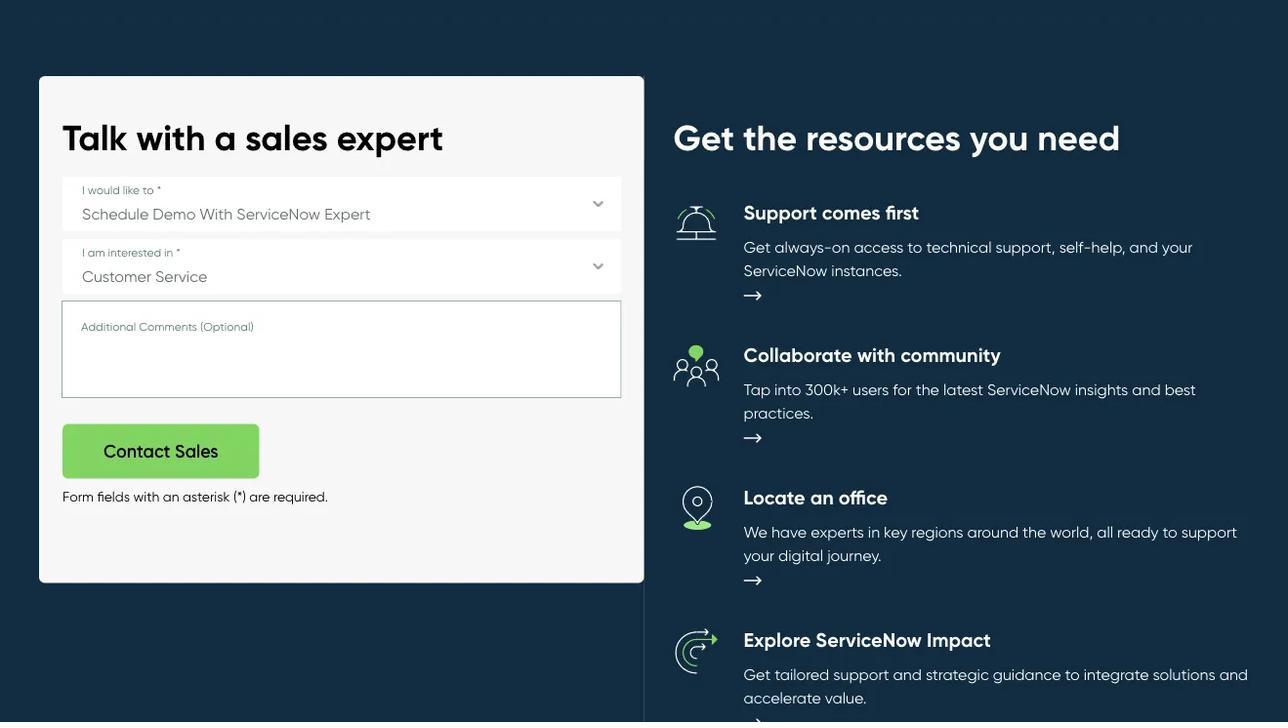 Task type: vqa. For each thing, say whether or not it's contained in the screenshot.
first Requests
no



Task type: describe. For each thing, give the bounding box(es) containing it.
we
[[744, 522, 767, 541]]

accelerate
[[744, 688, 821, 707]]

technical
[[926, 237, 992, 256]]

locate an office
[[744, 486, 888, 510]]

get for get the resources you need
[[673, 116, 734, 160]]

instances.
[[831, 261, 902, 280]]

insights
[[1075, 380, 1128, 399]]

and for community
[[1132, 380, 1161, 399]]

2 vertical spatial servicenow
[[816, 628, 922, 653]]

help,
[[1091, 237, 1125, 256]]

talk
[[62, 116, 127, 160]]

access
[[854, 237, 903, 256]]

world,
[[1050, 522, 1093, 541]]

get always-on access to technical support, self-help, and your servicenow instances.
[[744, 237, 1193, 280]]

integrate
[[1084, 665, 1149, 684]]

impact
[[927, 628, 991, 653]]

self-
[[1059, 237, 1091, 256]]

journey.
[[827, 546, 881, 565]]

collaborate with community
[[744, 343, 1001, 367]]

collaborate
[[744, 343, 852, 367]]

key
[[884, 522, 908, 541]]

to inside the we have experts in key regions around the world, all ready to support your digital journey.
[[1163, 522, 1177, 541]]

to inside get tailored support and strategic guidance to integrate solutions and accelerate value.
[[1065, 665, 1080, 684]]

you
[[970, 116, 1029, 160]]

asterisk
[[183, 489, 230, 505]]

300k+
[[805, 380, 849, 399]]

locate
[[744, 486, 805, 510]]

servicenow inside tap into 300k+ users for the latest servicenow insights and best practices.
[[987, 380, 1071, 399]]

and for impact
[[1219, 665, 1248, 684]]

office
[[839, 486, 888, 510]]

and left strategic
[[893, 665, 922, 684]]

need
[[1037, 116, 1120, 160]]

are
[[249, 489, 270, 505]]

support,
[[996, 237, 1055, 256]]

explore servicenow impact
[[744, 628, 991, 653]]

get for get tailored support and strategic guidance to integrate solutions and accelerate value.
[[744, 665, 771, 684]]

digital
[[778, 546, 823, 565]]

guidance
[[993, 665, 1061, 684]]

resources
[[806, 116, 961, 160]]

explore
[[744, 628, 811, 653]]

strategic
[[926, 665, 989, 684]]

in
[[868, 522, 880, 541]]

support inside get tailored support and strategic guidance to integrate solutions and accelerate value.
[[833, 665, 889, 684]]

(*)
[[233, 489, 246, 505]]

get the resources you need
[[673, 116, 1120, 160]]

regions
[[911, 522, 963, 541]]

all
[[1097, 522, 1113, 541]]

sales
[[175, 441, 218, 462]]

support inside the we have experts in key regions around the world, all ready to support your digital journey.
[[1181, 522, 1237, 541]]

support
[[744, 200, 817, 225]]

expert
[[337, 116, 443, 160]]

servicenow inside get always-on access to technical support, self-help, and your servicenow instances.
[[744, 261, 827, 280]]

users
[[853, 380, 889, 399]]

solutions
[[1153, 665, 1215, 684]]

into
[[774, 380, 801, 399]]



Task type: locate. For each thing, give the bounding box(es) containing it.
the inside the we have experts in key regions around the world, all ready to support your digital journey.
[[1022, 522, 1046, 541]]

and for first
[[1129, 237, 1158, 256]]

your right help,
[[1162, 237, 1193, 256]]

0 vertical spatial get
[[673, 116, 734, 160]]

to inside get always-on access to technical support, self-help, and your servicenow instances.
[[907, 237, 922, 256]]

talk with a sales expert
[[62, 116, 443, 160]]

get for get always-on access to technical support, self-help, and your servicenow instances.
[[744, 237, 771, 256]]

0 vertical spatial your
[[1162, 237, 1193, 256]]

1 vertical spatial support
[[833, 665, 889, 684]]

comes
[[822, 200, 880, 225]]

a
[[214, 116, 236, 160]]

your down we
[[744, 546, 774, 565]]

and right solutions
[[1219, 665, 1248, 684]]

servicenow up the value.
[[816, 628, 922, 653]]

2 horizontal spatial the
[[1022, 522, 1046, 541]]

1 vertical spatial your
[[744, 546, 774, 565]]

first
[[885, 200, 919, 225]]

with right fields
[[133, 489, 159, 505]]

1 horizontal spatial an
[[810, 486, 834, 510]]

and inside tap into 300k+ users for the latest servicenow insights and best practices.
[[1132, 380, 1161, 399]]

support right ready
[[1181, 522, 1237, 541]]

1 horizontal spatial to
[[1065, 665, 1080, 684]]

tap into 300k+ users for the latest servicenow insights and best practices.
[[744, 380, 1196, 422]]

None text field
[[62, 302, 621, 397]]

2 vertical spatial the
[[1022, 522, 1046, 541]]

always-
[[775, 237, 832, 256]]

2 horizontal spatial to
[[1163, 522, 1177, 541]]

value.
[[825, 688, 867, 707]]

contact
[[104, 441, 170, 462]]

your inside get always-on access to technical support, self-help, and your servicenow instances.
[[1162, 237, 1193, 256]]

practices.
[[744, 403, 814, 422]]

form
[[62, 489, 94, 505]]

the up support
[[743, 116, 797, 160]]

1 vertical spatial the
[[916, 380, 939, 399]]

get
[[673, 116, 734, 160], [744, 237, 771, 256], [744, 665, 771, 684]]

your
[[1162, 237, 1193, 256], [744, 546, 774, 565]]

an up experts on the right bottom of the page
[[810, 486, 834, 510]]

1 vertical spatial with
[[857, 343, 896, 367]]

an left asterisk
[[163, 489, 179, 505]]

form fields with an asterisk (*) are required.
[[62, 489, 328, 505]]

servicenow right latest in the bottom right of the page
[[987, 380, 1071, 399]]

with up users
[[857, 343, 896, 367]]

and right help,
[[1129, 237, 1158, 256]]

get inside get tailored support and strategic guidance to integrate solutions and accelerate value.
[[744, 665, 771, 684]]

the
[[743, 116, 797, 160], [916, 380, 939, 399], [1022, 522, 1046, 541]]

1 horizontal spatial support
[[1181, 522, 1237, 541]]

0 horizontal spatial the
[[743, 116, 797, 160]]

2 vertical spatial with
[[133, 489, 159, 505]]

required.
[[273, 489, 328, 505]]

the left world,
[[1022, 522, 1046, 541]]

sales
[[245, 116, 328, 160]]

support comes first
[[744, 200, 919, 225]]

0 vertical spatial with
[[136, 116, 206, 160]]

on
[[832, 237, 850, 256]]

for
[[893, 380, 912, 399]]

1 horizontal spatial the
[[916, 380, 939, 399]]

0 horizontal spatial to
[[907, 237, 922, 256]]

contact sales
[[104, 441, 218, 462]]

with
[[136, 116, 206, 160], [857, 343, 896, 367], [133, 489, 159, 505]]

0 vertical spatial support
[[1181, 522, 1237, 541]]

1 vertical spatial to
[[1163, 522, 1177, 541]]

and inside get always-on access to technical support, self-help, and your servicenow instances.
[[1129, 237, 1158, 256]]

around
[[967, 522, 1019, 541]]

with for collaborate
[[857, 343, 896, 367]]

to right ready
[[1163, 522, 1177, 541]]

we have experts in key regions around the world, all ready to support your digital journey.
[[744, 522, 1237, 565]]

the inside tap into 300k+ users for the latest servicenow insights and best practices.
[[916, 380, 939, 399]]

0 horizontal spatial an
[[163, 489, 179, 505]]

contact sales button
[[62, 424, 259, 479]]

2 vertical spatial to
[[1065, 665, 1080, 684]]

experts
[[811, 522, 864, 541]]

1 vertical spatial get
[[744, 237, 771, 256]]

latest
[[943, 380, 983, 399]]

0 vertical spatial servicenow
[[744, 261, 827, 280]]

community
[[900, 343, 1001, 367]]

get tailored support and strategic guidance to integrate solutions and accelerate value.
[[744, 665, 1248, 707]]

ready
[[1117, 522, 1159, 541]]

1 horizontal spatial your
[[1162, 237, 1193, 256]]

to left integrate
[[1065, 665, 1080, 684]]

to
[[907, 237, 922, 256], [1163, 522, 1177, 541], [1065, 665, 1080, 684]]

your inside the we have experts in key regions around the world, all ready to support your digital journey.
[[744, 546, 774, 565]]

and left best
[[1132, 380, 1161, 399]]

with for talk
[[136, 116, 206, 160]]

0 horizontal spatial your
[[744, 546, 774, 565]]

and
[[1129, 237, 1158, 256], [1132, 380, 1161, 399], [893, 665, 922, 684], [1219, 665, 1248, 684]]

tailored
[[775, 665, 829, 684]]

fields
[[97, 489, 130, 505]]

0 horizontal spatial support
[[833, 665, 889, 684]]

with left a
[[136, 116, 206, 160]]

best
[[1165, 380, 1196, 399]]

to right access
[[907, 237, 922, 256]]

tap
[[744, 380, 771, 399]]

support up the value.
[[833, 665, 889, 684]]

the right the for
[[916, 380, 939, 399]]

servicenow
[[744, 261, 827, 280], [987, 380, 1071, 399], [816, 628, 922, 653]]

get inside get always-on access to technical support, self-help, and your servicenow instances.
[[744, 237, 771, 256]]

0 vertical spatial to
[[907, 237, 922, 256]]

0 vertical spatial the
[[743, 116, 797, 160]]

an
[[810, 486, 834, 510], [163, 489, 179, 505]]

1 vertical spatial servicenow
[[987, 380, 1071, 399]]

servicenow down always-
[[744, 261, 827, 280]]

support
[[1181, 522, 1237, 541], [833, 665, 889, 684]]

2 vertical spatial get
[[744, 665, 771, 684]]

have
[[771, 522, 807, 541]]



